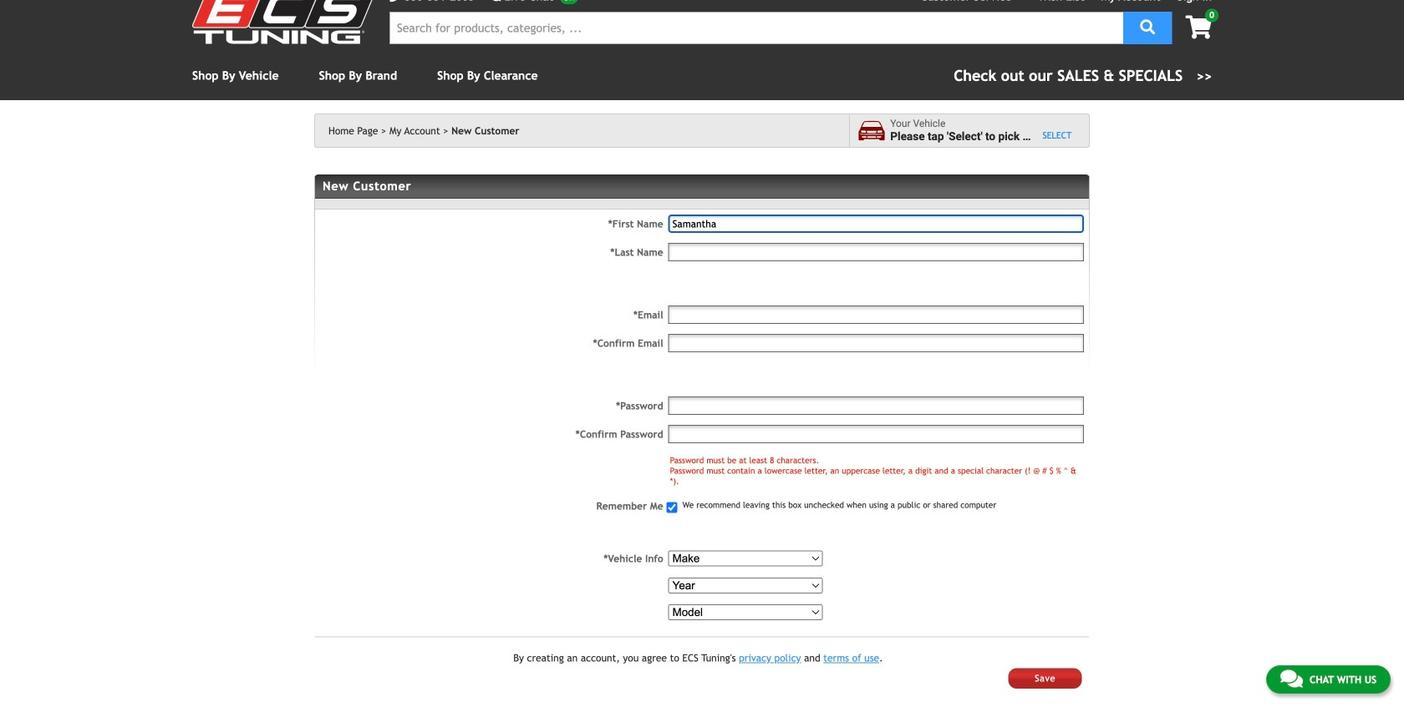 Task type: describe. For each thing, give the bounding box(es) containing it.
comments image
[[488, 0, 501, 2]]

search image
[[1140, 20, 1155, 35]]

Search text field
[[389, 12, 1123, 44]]



Task type: vqa. For each thing, say whether or not it's contained in the screenshot.
text field
yes



Task type: locate. For each thing, give the bounding box(es) containing it.
shopping cart image
[[1186, 15, 1212, 39]]

None checkbox
[[667, 503, 678, 514]]

None submit
[[1009, 669, 1082, 690]]

ecs tuning image
[[192, 0, 376, 44]]

phone image
[[389, 0, 401, 2]]

None password field
[[668, 397, 1084, 415], [668, 425, 1084, 444], [668, 397, 1084, 415], [668, 425, 1084, 444]]

None text field
[[668, 243, 1084, 262], [668, 334, 1084, 353], [668, 243, 1084, 262], [668, 334, 1084, 353]]

None text field
[[668, 215, 1084, 233], [668, 306, 1084, 324], [668, 215, 1084, 233], [668, 306, 1084, 324]]



